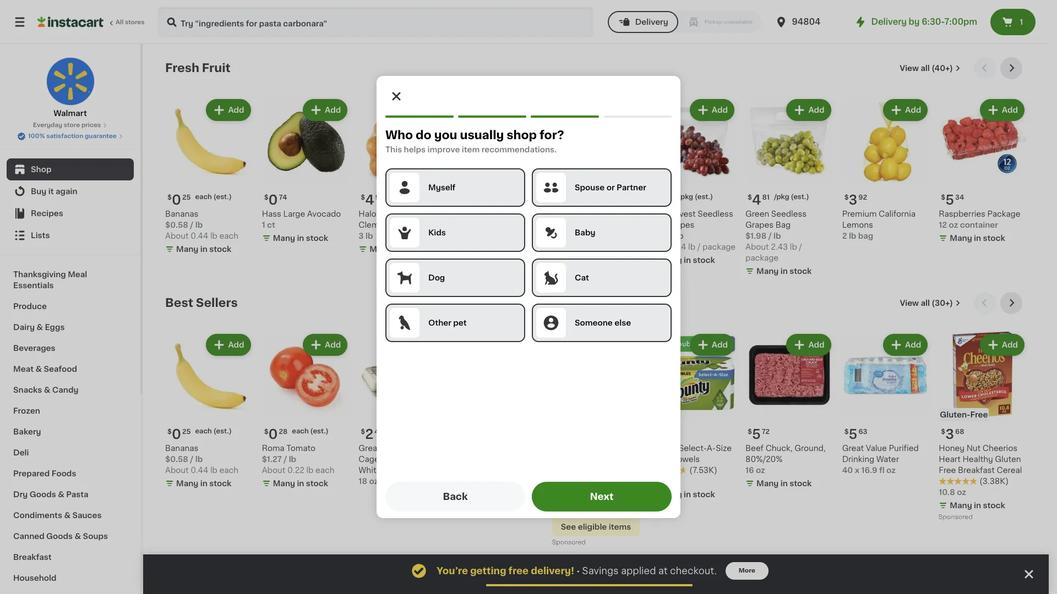 Task type: vqa. For each thing, say whether or not it's contained in the screenshot.
(40+)
yes



Task type: describe. For each thing, give the bounding box(es) containing it.
container
[[477, 221, 517, 229]]

ground,
[[795, 445, 826, 453]]

someone else
[[575, 319, 631, 327]]

many down 12 ct
[[660, 492, 682, 499]]

package inside sun harvest seedless red grapes $2.18 / lb about 2.4 lb / package
[[703, 243, 736, 251]]

prepared
[[13, 470, 50, 478]]

bananas for 2
[[165, 445, 198, 453]]

sponsored badge image for many in stock
[[456, 493, 489, 499]]

california for premium california lemons 2 lb bag
[[879, 210, 916, 218]]

meat & seafood link
[[7, 359, 134, 380]]

& for dairy
[[37, 324, 43, 332]]

great for 2
[[359, 445, 381, 453]]

see eligible items button
[[552, 519, 640, 537]]

see
[[561, 524, 576, 532]]

cat
[[575, 274, 589, 282]]

7:00pm
[[945, 18, 978, 26]]

checkout.
[[670, 567, 717, 576]]

snacks & candy link
[[7, 380, 134, 401]]

6:30-
[[922, 18, 945, 26]]

many down 80%/20%
[[757, 480, 779, 488]]

& for snacks
[[44, 387, 50, 394]]

beverages link
[[7, 338, 134, 359]]

/ right $1.98
[[769, 232, 772, 240]]

add your shopping preferences element
[[377, 76, 681, 519]]

oz right 1.48
[[584, 492, 593, 499]]

many down 'clementines'
[[370, 245, 392, 253]]

many down 1.48
[[563, 505, 586, 512]]

(30+)
[[932, 299, 953, 307]]

each inside lime 42 1 each
[[557, 221, 577, 229]]

& for condiments
[[64, 512, 71, 520]]

oz inside "beef chuck, ground, 80%/20% 16 oz"
[[756, 467, 765, 475]]

$2.18
[[649, 232, 669, 240]]

you
[[434, 129, 457, 141]]

water
[[877, 456, 899, 464]]

halos
[[359, 210, 381, 218]]

$ 4 81
[[748, 194, 770, 206]]

california for halos california clementines 3 lb
[[383, 210, 420, 218]]

hass large avocado 1 ct
[[262, 210, 341, 229]]

for?
[[540, 129, 564, 141]]

lime 42 1 each
[[552, 210, 583, 229]]

usually
[[460, 129, 504, 141]]

$0.58 for 2
[[165, 456, 188, 464]]

recommendations.
[[482, 146, 557, 154]]

1 inside button
[[1020, 18, 1024, 26]]

strawberries
[[456, 210, 504, 218]]

8 x 1.48 oz
[[552, 492, 593, 499]]

who
[[386, 129, 413, 141]]

view for 5
[[900, 64, 919, 72]]

healthy
[[963, 456, 994, 464]]

improve
[[428, 146, 460, 154]]

1 item carousel region from the top
[[165, 57, 1027, 283]]

meat & seafood
[[13, 366, 77, 373]]

$ 0 33
[[554, 194, 578, 206]]

view all (40+) button
[[896, 57, 966, 79]]

free inside great value grade aa cage free large white eggs 18 oz
[[381, 456, 398, 464]]

18
[[359, 478, 367, 486]]

everyday store prices
[[33, 122, 101, 128]]

3 for $ 3 92
[[849, 194, 858, 206]]

•
[[577, 567, 580, 576]]

you're
[[437, 567, 468, 576]]

28
[[279, 429, 288, 436]]

soups
[[83, 533, 108, 541]]

bakery link
[[7, 422, 134, 443]]

1 inside the hass large avocado 1 ct
[[262, 221, 265, 229]]

container
[[960, 221, 999, 229]]

view all (30+)
[[900, 299, 953, 307]]

bananas $0.58 / lb about 0.44 lb each for 4
[[165, 210, 239, 240]]

delivery by 6:30-7:00pm link
[[854, 15, 978, 29]]

/pkg for 4
[[774, 194, 790, 200]]

/pkg (est.) for 4
[[774, 194, 809, 200]]

household link
[[7, 568, 134, 589]]

large inside the hass large avocado 1 ct
[[283, 210, 305, 218]]

(est.) for $ 0 28
[[310, 429, 329, 435]]

stores
[[125, 19, 145, 25]]

1 inside lime 42 1 each
[[552, 221, 556, 229]]

(est.) for $ 4 81
[[791, 194, 809, 200]]

condiments
[[13, 512, 62, 520]]

eggs inside great value grade aa cage free large white eggs 18 oz
[[383, 467, 403, 475]]

view all (40+)
[[900, 64, 953, 72]]

100% satisfaction guarantee button
[[17, 130, 123, 141]]

bananas for 4
[[165, 210, 198, 218]]

2 inside 2 strawberries 16 oz container
[[462, 194, 470, 206]]

bag
[[776, 221, 791, 229]]

aa
[[431, 445, 441, 453]]

premium
[[843, 210, 877, 218]]

bag
[[859, 232, 874, 240]]

0 for $ 0 28
[[269, 429, 278, 441]]

goods for dry
[[30, 491, 56, 499]]

beef chuck, ground, 80%/20% 16 oz
[[746, 445, 826, 475]]

$ for $ 4 97
[[361, 194, 365, 201]]

cheerios
[[983, 445, 1018, 453]]

many inside button
[[467, 480, 489, 488]]

cage
[[359, 456, 379, 464]]

3 for $ 3 68
[[946, 429, 955, 441]]

more button
[[726, 563, 769, 581]]

34
[[956, 194, 965, 201]]

$0.58 for 4
[[165, 221, 188, 229]]

honey nut cheerios heart healthy gluten free breakfast cereal
[[939, 445, 1023, 475]]

0.44 for 2
[[191, 467, 208, 475]]

5 for $ 5 63
[[849, 429, 858, 441]]

0.22
[[287, 467, 305, 475]]

each inside $ 0 25 each (est.)
[[195, 194, 212, 200]]

roma tomato $1.27 / lb about 0.22 lb each
[[262, 445, 335, 475]]

oz inside raspberries package 12 oz container
[[949, 221, 959, 229]]

great value purified drinking water 40 x 16.9 fl oz
[[843, 445, 919, 475]]

81
[[763, 194, 770, 201]]

main content containing 0
[[143, 44, 1049, 595]]

produce link
[[7, 296, 134, 317]]

many down $ 0 25 each (est.) on the top of the page
[[176, 245, 198, 253]]

value for 5
[[866, 445, 887, 453]]

purified
[[889, 445, 919, 453]]

deli
[[13, 449, 29, 457]]

lb inside halos california clementines 3 lb
[[366, 232, 373, 240]]

about inside sun harvest seedless red grapes $2.18 / lb about 2.4 lb / package
[[649, 243, 673, 251]]

$4.81 per package (estimated) element
[[746, 189, 834, 209]]

1 button
[[991, 9, 1036, 35]]

& for meat
[[35, 366, 42, 373]]

2.43
[[771, 243, 788, 251]]

/pkg (est.) for 23
[[678, 194, 713, 200]]

16 inside 2 strawberries 16 oz container
[[456, 221, 464, 229]]

$ for $ 5 63
[[845, 429, 849, 436]]

condiments & sauces
[[13, 512, 102, 520]]

store
[[64, 122, 80, 128]]

each (est.) for $ 0 25
[[195, 429, 232, 435]]

$0.28 each (estimated) element
[[262, 424, 350, 444]]

ct inside the hass large avocado 1 ct
[[267, 221, 275, 229]]

72
[[762, 429, 770, 436]]

2 vertical spatial sponsored badge image
[[552, 540, 586, 547]]

meal
[[68, 271, 87, 279]]

someone
[[575, 319, 613, 327]]

dry
[[13, 491, 28, 499]]

value for 2
[[382, 445, 403, 453]]

94804 button
[[775, 7, 841, 37]]

$ for $ 2 42
[[361, 429, 365, 436]]

shop
[[507, 129, 537, 141]]

next
[[590, 493, 614, 502]]

many down lime 42 1 each
[[563, 234, 586, 242]]

42 inside $ 2 42
[[375, 429, 384, 436]]

/ right 2.4
[[698, 243, 701, 251]]

canned
[[13, 533, 44, 541]]

/ down "$ 0 25"
[[190, 456, 194, 464]]

breakfast link
[[7, 548, 134, 568]]

5 left the 23
[[656, 194, 664, 206]]

$ for $ 3 92
[[845, 194, 849, 201]]

$ for $ 3 68
[[942, 429, 946, 436]]

many down "2.43"
[[757, 268, 779, 275]]

2 horizontal spatial free
[[971, 412, 988, 419]]

grapes inside green seedless grapes bag $1.98 / lb about 2.43 lb / package
[[746, 221, 774, 229]]

/ up 2.4
[[671, 232, 675, 240]]

back
[[443, 493, 468, 502]]

about inside green seedless grapes bag $1.98 / lb about 2.43 lb / package
[[746, 243, 769, 251]]

hass
[[262, 210, 281, 218]]

walmart logo image
[[46, 57, 94, 106]]

0.44 for 4
[[191, 232, 208, 240]]

all for 5
[[921, 64, 930, 72]]

$ 5 34
[[942, 194, 965, 206]]

breakfast inside honey nut cheerios heart healthy gluten free breakfast cereal
[[958, 467, 995, 475]]

beef
[[746, 445, 764, 453]]

$ 0 74
[[264, 194, 287, 206]]

meat
[[13, 366, 34, 373]]

all for 3
[[921, 299, 930, 307]]

25 for $ 0 25
[[182, 429, 191, 436]]

0 horizontal spatial 2
[[365, 429, 374, 441]]

1.48
[[566, 492, 582, 499]]



Task type: locate. For each thing, give the bounding box(es) containing it.
4 for $ 4 81
[[752, 194, 762, 206]]

great inside great value purified drinking water 40 x 16.9 fl oz
[[843, 445, 864, 453]]

1 vertical spatial item carousel region
[[165, 292, 1027, 554]]

goods inside canned goods & soups 'link'
[[46, 533, 73, 541]]

1 horizontal spatial x
[[855, 467, 860, 475]]

applied
[[621, 567, 656, 576]]

1 horizontal spatial 42
[[573, 210, 583, 218]]

1 vertical spatial $0.58
[[165, 456, 188, 464]]

4 left 97
[[365, 194, 374, 206]]

1 california from the left
[[383, 210, 420, 218]]

& left the candy
[[44, 387, 50, 394]]

ct down hass
[[267, 221, 275, 229]]

$ inside $ 0 28
[[264, 429, 269, 436]]

view left the (30+)
[[900, 299, 919, 307]]

1 vertical spatial 2
[[843, 232, 847, 240]]

about down $ 0 25 each (est.) on the top of the page
[[165, 232, 189, 240]]

0 for $ 0 25
[[172, 429, 181, 441]]

1 vertical spatial 25
[[182, 429, 191, 436]]

ct
[[267, 221, 275, 229], [659, 478, 667, 486]]

grapes down green
[[746, 221, 774, 229]]

0 vertical spatial sponsored badge image
[[456, 493, 489, 499]]

oz right fl
[[887, 467, 896, 475]]

prices
[[81, 122, 101, 128]]

1 horizontal spatial /pkg
[[774, 194, 790, 200]]

0 for $ 0 25 each (est.)
[[172, 194, 181, 206]]

sauces
[[72, 512, 102, 520]]

0 horizontal spatial large
[[283, 210, 305, 218]]

large inside great value grade aa cage free large white eggs 18 oz
[[400, 456, 422, 464]]

3 inside halos california clementines 3 lb
[[359, 232, 364, 240]]

1 each (est.) from the left
[[195, 429, 232, 435]]

large down the grade
[[400, 456, 422, 464]]

main content
[[143, 44, 1049, 595]]

5 left 63 at the bottom right of the page
[[849, 429, 858, 441]]

2 value from the left
[[866, 445, 887, 453]]

5 for $ 5 34
[[946, 194, 955, 206]]

treatment tracker modal dialog
[[143, 555, 1049, 595]]

$ inside $ 5 63
[[845, 429, 849, 436]]

many down 2.4
[[660, 257, 682, 264]]

package inside green seedless grapes bag $1.98 / lb about 2.43 lb / package
[[746, 254, 779, 262]]

eggs right white
[[383, 467, 403, 475]]

/pkg for 23
[[678, 194, 694, 200]]

$0.25 each (estimated) element
[[165, 189, 253, 209], [165, 424, 253, 444]]

2 /pkg from the left
[[678, 194, 694, 200]]

gluten-
[[940, 412, 971, 419]]

you're getting free delivery!
[[437, 567, 574, 576]]

0 horizontal spatial 12
[[649, 478, 657, 486]]

1 vertical spatial sponsored badge image
[[939, 515, 973, 521]]

1 horizontal spatial eggs
[[383, 467, 403, 475]]

3 left '92'
[[849, 194, 858, 206]]

or
[[607, 184, 615, 192]]

sun harvest seedless red grapes $2.18 / lb about 2.4 lb / package
[[649, 210, 736, 251]]

many down 0.22
[[273, 480, 295, 488]]

oz down raspberries
[[949, 221, 959, 229]]

bananas $0.58 / lb about 0.44 lb each for 2
[[165, 445, 239, 475]]

delivery
[[872, 18, 907, 26], [635, 18, 669, 26]]

ct down paper at the bottom right of page
[[659, 478, 667, 486]]

0 vertical spatial 0.44
[[191, 232, 208, 240]]

view left (40+)
[[900, 64, 919, 72]]

$0.25 each (estimated) element for 4
[[165, 189, 253, 209]]

(est.) up harvest
[[695, 194, 713, 200]]

view inside view all (40+) popup button
[[900, 64, 919, 72]]

0 horizontal spatial package
[[703, 243, 736, 251]]

california inside halos california clementines 3 lb
[[383, 210, 420, 218]]

0 vertical spatial view
[[900, 64, 919, 72]]

seedless inside sun harvest seedless red grapes $2.18 / lb about 2.4 lb / package
[[698, 210, 734, 218]]

5 23
[[656, 194, 674, 206]]

0 vertical spatial item carousel region
[[165, 57, 1027, 283]]

1 horizontal spatial great
[[843, 445, 864, 453]]

(est.) for $ 0 25
[[214, 429, 232, 435]]

view for 3
[[900, 299, 919, 307]]

about down $1.98
[[746, 243, 769, 251]]

0 horizontal spatial delivery
[[635, 18, 669, 26]]

1 0.44 from the top
[[191, 232, 208, 240]]

0 horizontal spatial free
[[381, 456, 398, 464]]

$ inside $ 2 42
[[361, 429, 365, 436]]

0 vertical spatial ct
[[267, 221, 275, 229]]

free up nut
[[971, 412, 988, 419]]

/ inside the roma tomato $1.27 / lb about 0.22 lb each
[[284, 456, 287, 464]]

12 down raspberries
[[939, 221, 948, 229]]

$ for $ 0 25 each (est.)
[[167, 194, 172, 201]]

1 vertical spatial view
[[900, 299, 919, 307]]

1 horizontal spatial ct
[[659, 478, 667, 486]]

12 ct
[[649, 478, 667, 486]]

roma
[[262, 445, 285, 453]]

1 horizontal spatial sponsored badge image
[[552, 540, 586, 547]]

$ 0 25 each (est.)
[[167, 194, 232, 206]]

1 25 from the top
[[182, 194, 191, 201]]

1 horizontal spatial california
[[879, 210, 916, 218]]

delivery for delivery by 6:30-7:00pm
[[872, 18, 907, 26]]

& left pasta
[[58, 491, 64, 499]]

$ inside $ 0 25 each (est.)
[[167, 194, 172, 201]]

other
[[429, 319, 452, 327]]

seedless inside green seedless grapes bag $1.98 / lb about 2.43 lb / package
[[772, 210, 807, 218]]

$ inside $ 5 34
[[942, 194, 946, 201]]

$ for $ 0 25
[[167, 429, 172, 436]]

/pkg right the 23
[[678, 194, 694, 200]]

1 /pkg (est.) from the left
[[774, 194, 809, 200]]

5 left 72
[[752, 429, 761, 441]]

oz
[[466, 221, 475, 229], [949, 221, 959, 229], [756, 467, 765, 475], [887, 467, 896, 475], [369, 478, 378, 486], [957, 489, 967, 497], [584, 492, 593, 499]]

1 horizontal spatial package
[[746, 254, 779, 262]]

$ inside $ 3 92
[[845, 194, 849, 201]]

1 horizontal spatial breakfast
[[958, 467, 995, 475]]

1 horizontal spatial 3
[[849, 194, 858, 206]]

$ 3 92
[[845, 194, 868, 206]]

0 vertical spatial package
[[703, 243, 736, 251]]

8
[[552, 492, 558, 499]]

breakfast down healthy
[[958, 467, 995, 475]]

great for 5
[[843, 445, 864, 453]]

2 inside premium california lemons 2 lb bag
[[843, 232, 847, 240]]

2 grapes from the left
[[667, 221, 695, 229]]

/pkg inside $4.81 per package (estimated) element
[[774, 194, 790, 200]]

product group
[[165, 97, 253, 257], [262, 97, 350, 246], [359, 97, 447, 257], [456, 97, 543, 231], [552, 97, 640, 246], [649, 97, 737, 268], [746, 97, 834, 279], [843, 97, 931, 242], [939, 97, 1027, 246], [165, 332, 253, 492], [262, 332, 350, 492], [359, 332, 447, 488], [456, 332, 543, 502], [552, 332, 640, 549], [649, 332, 737, 503], [746, 332, 834, 492], [843, 332, 931, 477], [939, 332, 1027, 524]]

0 vertical spatial $0.58
[[165, 221, 188, 229]]

stock inside the "many in stock" button
[[500, 480, 522, 488]]

2 each (est.) from the left
[[292, 429, 329, 435]]

free inside honey nut cheerios heart healthy gluten free breakfast cereal
[[939, 467, 956, 475]]

green
[[746, 210, 770, 218]]

in inside button
[[491, 480, 498, 488]]

$ 5 72
[[748, 429, 770, 441]]

value inside great value purified drinking water 40 x 16.9 fl oz
[[866, 445, 887, 453]]

goods down the condiments & sauces
[[46, 533, 73, 541]]

(est.) up tomato
[[310, 429, 329, 435]]

spouse or partner
[[575, 184, 647, 192]]

$ for $ 5 72
[[748, 429, 752, 436]]

oz inside great value purified drinking water 40 x 16.9 fl oz
[[887, 467, 896, 475]]

1 vertical spatial eggs
[[383, 467, 403, 475]]

many down "$ 0 25"
[[176, 480, 198, 488]]

many down the container
[[950, 234, 973, 242]]

free
[[971, 412, 988, 419], [381, 456, 398, 464], [939, 467, 956, 475]]

california
[[383, 210, 420, 218], [879, 210, 916, 218]]

dairy
[[13, 324, 35, 332]]

1 vertical spatial all
[[921, 299, 930, 307]]

each (est.)
[[195, 429, 232, 435], [292, 429, 329, 435]]

1 $0.25 each (estimated) element from the top
[[165, 189, 253, 209]]

item carousel region
[[165, 57, 1027, 283], [165, 292, 1027, 554]]

about down $2.18
[[649, 243, 673, 251]]

0 vertical spatial x
[[855, 467, 860, 475]]

1 horizontal spatial value
[[866, 445, 887, 453]]

$ inside $ 0 74
[[264, 194, 269, 201]]

/pkg inside the $5.23 per package (estimated) element
[[678, 194, 694, 200]]

breakfast
[[958, 467, 995, 475], [13, 554, 52, 562]]

in
[[297, 234, 304, 242], [587, 234, 595, 242], [974, 234, 982, 242], [200, 245, 208, 253], [394, 245, 401, 253], [684, 257, 691, 264], [781, 268, 788, 275], [200, 480, 208, 488], [491, 480, 498, 488], [781, 480, 788, 488], [297, 480, 304, 488], [684, 492, 691, 499], [974, 503, 982, 510], [587, 505, 595, 512]]

oz inside great value grade aa cage free large white eggs 18 oz
[[369, 478, 378, 486]]

1 vertical spatial package
[[746, 254, 779, 262]]

oz down strawberries
[[466, 221, 475, 229]]

1 value from the left
[[382, 445, 403, 453]]

&
[[37, 324, 43, 332], [35, 366, 42, 373], [44, 387, 50, 394], [58, 491, 64, 499], [64, 512, 71, 520], [75, 533, 81, 541]]

2 $0.58 from the top
[[165, 456, 188, 464]]

value left the grade
[[382, 445, 403, 453]]

92
[[859, 194, 868, 201]]

$0.58 down $ 0 25 each (est.) on the top of the page
[[165, 221, 188, 229]]

value inside great value grade aa cage free large white eggs 18 oz
[[382, 445, 403, 453]]

0 vertical spatial 12
[[939, 221, 948, 229]]

2 up cage
[[365, 429, 374, 441]]

recipes link
[[7, 203, 134, 225]]

$1.27
[[262, 456, 282, 464]]

0 horizontal spatial grapes
[[667, 221, 695, 229]]

many in stock inside button
[[467, 480, 522, 488]]

/pkg right 81
[[774, 194, 790, 200]]

1 vertical spatial bananas $0.58 / lb about 0.44 lb each
[[165, 445, 239, 475]]

1 vertical spatial 0.44
[[191, 467, 208, 475]]

each inside the roma tomato $1.27 / lb about 0.22 lb each
[[316, 467, 335, 475]]

free right cage
[[381, 456, 398, 464]]

many up back
[[467, 480, 489, 488]]

0 vertical spatial 42
[[573, 210, 583, 218]]

0 horizontal spatial value
[[382, 445, 403, 453]]

2 /pkg (est.) from the left
[[678, 194, 713, 200]]

42 up cage
[[375, 429, 384, 436]]

x inside great value purified drinking water 40 x 16.9 fl oz
[[855, 467, 860, 475]]

$ for $ 4 81
[[748, 194, 752, 201]]

delivery inside 'button'
[[635, 18, 669, 26]]

goods for canned
[[46, 533, 73, 541]]

1 vertical spatial x
[[559, 492, 564, 499]]

1 vertical spatial 12
[[649, 478, 657, 486]]

bananas
[[165, 210, 198, 218], [165, 445, 198, 453]]

2 great from the left
[[843, 445, 864, 453]]

0 horizontal spatial sponsored badge image
[[456, 493, 489, 499]]

1 horizontal spatial 4
[[752, 194, 762, 206]]

$ 5 63
[[845, 429, 868, 441]]

view inside view all (30+) popup button
[[900, 299, 919, 307]]

16 down strawberries
[[456, 221, 464, 229]]

(est.) right 81
[[791, 194, 809, 200]]

0 horizontal spatial 16
[[456, 221, 464, 229]]

each (est.) for $ 0 28
[[292, 429, 329, 435]]

1 horizontal spatial 2
[[462, 194, 470, 206]]

1 vertical spatial $0.25 each (estimated) element
[[165, 424, 253, 444]]

bananas $0.58 / lb about 0.44 lb each down $ 0 25 each (est.) on the top of the page
[[165, 210, 239, 240]]

instacart logo image
[[37, 15, 104, 29]]

25 for $ 0 25 each (est.)
[[182, 194, 191, 201]]

(est.) inside $4.81 per package (estimated) element
[[791, 194, 809, 200]]

(est.) inside the $5.23 per package (estimated) element
[[695, 194, 713, 200]]

california inside premium california lemons 2 lb bag
[[879, 210, 916, 218]]

bananas $0.58 / lb about 0.44 lb each down "$ 0 25"
[[165, 445, 239, 475]]

1 grapes from the left
[[746, 221, 774, 229]]

0 for $ 0 74
[[269, 194, 278, 206]]

2 0.44 from the top
[[191, 467, 208, 475]]

2 item carousel region from the top
[[165, 292, 1027, 554]]

dairy & eggs
[[13, 324, 65, 332]]

bananas down $ 0 25 each (est.) on the top of the page
[[165, 210, 198, 218]]

a-
[[707, 445, 716, 453]]

5 left 34
[[946, 194, 955, 206]]

0 vertical spatial free
[[971, 412, 988, 419]]

/ right "2.43"
[[799, 243, 803, 251]]

many in stock
[[273, 234, 328, 242], [563, 234, 619, 242], [950, 234, 1006, 242], [176, 245, 232, 253], [370, 245, 425, 253], [660, 257, 715, 264], [757, 268, 812, 275], [176, 480, 232, 488], [467, 480, 522, 488], [757, 480, 812, 488], [273, 480, 328, 488], [660, 492, 715, 499], [950, 503, 1006, 510], [563, 505, 619, 512]]

1 vertical spatial 42
[[375, 429, 384, 436]]

2 seedless from the left
[[698, 210, 734, 218]]

0 horizontal spatial each (est.)
[[195, 429, 232, 435]]

★★★★★
[[649, 467, 688, 475], [649, 467, 688, 475], [939, 478, 978, 486], [939, 478, 978, 486], [552, 480, 591, 488], [552, 480, 591, 488]]

great up cage
[[359, 445, 381, 453]]

x right 8
[[559, 492, 564, 499]]

& left sauces
[[64, 512, 71, 520]]

great value grade aa cage free large white eggs 18 oz
[[359, 445, 441, 486]]

& inside 'link'
[[75, 533, 81, 541]]

service type group
[[608, 11, 762, 33]]

seedless down the $5.23 per package (estimated) element at top
[[698, 210, 734, 218]]

0 horizontal spatial seedless
[[698, 210, 734, 218]]

& inside "link"
[[35, 366, 42, 373]]

package right 2.4
[[703, 243, 736, 251]]

$ for $ 5 34
[[942, 194, 946, 201]]

frozen
[[13, 408, 40, 415]]

/ down $ 0 25 each (est.) on the top of the page
[[190, 221, 194, 229]]

sponsored badge image for honey nut cheerios heart healthy gluten free breakfast cereal
[[939, 515, 973, 521]]

0.44 down $ 0 25 each (est.) on the top of the page
[[191, 232, 208, 240]]

2 bananas from the top
[[165, 445, 198, 453]]

$ inside $ 5 72
[[748, 429, 752, 436]]

3
[[849, 194, 858, 206], [359, 232, 364, 240], [946, 429, 955, 441]]

1 vertical spatial large
[[400, 456, 422, 464]]

5 for $ 5 72
[[752, 429, 761, 441]]

great inside great value grade aa cage free large white eggs 18 oz
[[359, 445, 381, 453]]

1 seedless from the left
[[772, 210, 807, 218]]

other pet
[[429, 319, 467, 327]]

0 vertical spatial breakfast
[[958, 467, 995, 475]]

/pkg (est.) inside the $5.23 per package (estimated) element
[[678, 194, 713, 200]]

1 bananas $0.58 / lb about 0.44 lb each from the top
[[165, 210, 239, 240]]

(est.) left $ 0 74
[[214, 194, 232, 200]]

& left soups
[[75, 533, 81, 541]]

grapes
[[746, 221, 774, 229], [667, 221, 695, 229]]

chuck,
[[766, 445, 793, 453]]

all
[[921, 64, 930, 72], [921, 299, 930, 307]]

oz right the 10.8
[[957, 489, 967, 497]]

$ for $ 0 74
[[264, 194, 269, 201]]

all left the (30+)
[[921, 299, 930, 307]]

1 horizontal spatial free
[[939, 467, 956, 475]]

about inside the roma tomato $1.27 / lb about 0.22 lb each
[[262, 467, 286, 475]]

each (est.) inside the $0.28 each (estimated) element
[[292, 429, 329, 435]]

satisfaction
[[46, 133, 83, 139]]

dog
[[429, 274, 445, 282]]

16 inside "beef chuck, ground, 80%/20% 16 oz"
[[746, 467, 754, 475]]

seedless up bag
[[772, 210, 807, 218]]

see eligible items
[[561, 524, 631, 532]]

None search field
[[158, 7, 594, 37]]

3 down halos
[[359, 232, 364, 240]]

1 horizontal spatial seedless
[[772, 210, 807, 218]]

2 horizontal spatial 2
[[843, 232, 847, 240]]

0 horizontal spatial /pkg
[[678, 194, 694, 200]]

myself
[[429, 184, 456, 192]]

$0.58 down "$ 0 25"
[[165, 456, 188, 464]]

getting
[[470, 567, 507, 576]]

1 horizontal spatial 16
[[746, 467, 754, 475]]

value up water at the right bottom
[[866, 445, 887, 453]]

1 great from the left
[[359, 445, 381, 453]]

2 california from the left
[[879, 210, 916, 218]]

x right 40
[[855, 467, 860, 475]]

heart
[[939, 456, 961, 464]]

/pkg (est.) inside $4.81 per package (estimated) element
[[774, 194, 809, 200]]

/pkg (est.) right 81
[[774, 194, 809, 200]]

1 horizontal spatial delivery
[[872, 18, 907, 26]]

back button
[[386, 483, 525, 512]]

2 vertical spatial 2
[[365, 429, 374, 441]]

0 for $ 0 33
[[559, 194, 568, 206]]

0 vertical spatial 3
[[849, 194, 858, 206]]

california right premium
[[879, 210, 916, 218]]

$ inside "$ 0 25"
[[167, 429, 172, 436]]

1 vertical spatial 16
[[746, 467, 754, 475]]

foods
[[52, 470, 76, 478]]

raspberries package 12 oz container
[[939, 210, 1021, 229]]

2 horizontal spatial 3
[[946, 429, 955, 441]]

by
[[909, 18, 920, 26]]

2 up strawberries
[[462, 194, 470, 206]]

value
[[382, 445, 403, 453], [866, 445, 887, 453]]

many down the hass large avocado 1 ct
[[273, 234, 295, 242]]

1 $0.58 from the top
[[165, 221, 188, 229]]

0.44 down "$ 0 25"
[[191, 467, 208, 475]]

$ for $ 0 33
[[554, 194, 559, 201]]

about down $1.27
[[262, 467, 286, 475]]

/ right $1.27
[[284, 456, 287, 464]]

25 inside $ 0 25 each (est.)
[[182, 194, 191, 201]]

lb inside premium california lemons 2 lb bag
[[849, 232, 857, 240]]

about
[[165, 232, 189, 240], [746, 243, 769, 251], [649, 243, 673, 251], [165, 467, 189, 475], [262, 467, 286, 475]]

0 horizontal spatial eggs
[[45, 324, 65, 332]]

red
[[649, 221, 665, 229]]

$5.23 per package (estimated) element
[[649, 189, 737, 209]]

2 all from the top
[[921, 299, 930, 307]]

delivery for delivery
[[635, 18, 669, 26]]

great up drinking
[[843, 445, 864, 453]]

dry goods & pasta
[[13, 491, 88, 499]]

sponsored badge image
[[456, 493, 489, 499], [939, 515, 973, 521], [552, 540, 586, 547]]

$ for $ 0 28
[[264, 429, 269, 436]]

(est.) inside $ 0 25 each (est.)
[[214, 194, 232, 200]]

0 vertical spatial large
[[283, 210, 305, 218]]

3 left "68" on the bottom
[[946, 429, 955, 441]]

& right dairy
[[37, 324, 43, 332]]

free down heart
[[939, 467, 956, 475]]

gluten-free
[[940, 412, 988, 419]]

97
[[376, 194, 384, 201]]

$
[[167, 194, 172, 201], [748, 194, 752, 201], [264, 194, 269, 201], [361, 194, 365, 201], [554, 194, 559, 201], [845, 194, 849, 201], [942, 194, 946, 201], [167, 429, 172, 436], [748, 429, 752, 436], [264, 429, 269, 436], [361, 429, 365, 436], [845, 429, 849, 436], [942, 429, 946, 436]]

0 horizontal spatial 4
[[365, 194, 374, 206]]

0 vertical spatial $0.25 each (estimated) element
[[165, 189, 253, 209]]

1 all from the top
[[921, 64, 930, 72]]

0 horizontal spatial 3
[[359, 232, 364, 240]]

many down 10.8 oz
[[950, 503, 973, 510]]

recipes
[[31, 210, 63, 218]]

bananas down "$ 0 25"
[[165, 445, 198, 453]]

delivery by 6:30-7:00pm
[[872, 18, 978, 26]]

1 vertical spatial breakfast
[[13, 554, 52, 562]]

partner
[[617, 184, 647, 192]]

0 horizontal spatial x
[[559, 492, 564, 499]]

1 horizontal spatial 1
[[552, 221, 556, 229]]

0 horizontal spatial 1
[[262, 221, 265, 229]]

guarantee
[[85, 133, 117, 139]]

(est.) inside the $0.28 each (estimated) element
[[310, 429, 329, 435]]

2 horizontal spatial sponsored badge image
[[939, 515, 973, 521]]

1 /pkg from the left
[[774, 194, 790, 200]]

california up 'clementines'
[[383, 210, 420, 218]]

1 horizontal spatial large
[[400, 456, 422, 464]]

25 inside "$ 0 25"
[[182, 429, 191, 436]]

1 horizontal spatial each (est.)
[[292, 429, 329, 435]]

1 vertical spatial bananas
[[165, 445, 198, 453]]

42 right 'lime'
[[573, 210, 583, 218]]

stock
[[306, 234, 328, 242], [596, 234, 619, 242], [983, 234, 1006, 242], [209, 245, 232, 253], [403, 245, 425, 253], [693, 257, 715, 264], [790, 268, 812, 275], [209, 480, 232, 488], [500, 480, 522, 488], [790, 480, 812, 488], [306, 480, 328, 488], [693, 492, 715, 499], [983, 503, 1006, 510], [596, 505, 619, 512]]

0 vertical spatial 16
[[456, 221, 464, 229]]

0 horizontal spatial california
[[383, 210, 420, 218]]

grapes down harvest
[[667, 221, 695, 229]]

2 4 from the left
[[365, 194, 374, 206]]

2 bananas $0.58 / lb about 0.44 lb each from the top
[[165, 445, 239, 475]]

oz inside 2 strawberries 16 oz container
[[466, 221, 475, 229]]

package down "2.43"
[[746, 254, 779, 262]]

everyday store prices link
[[33, 121, 108, 130]]

0 vertical spatial bananas
[[165, 210, 198, 218]]

0 horizontal spatial great
[[359, 445, 381, 453]]

2 vertical spatial 3
[[946, 429, 955, 441]]

2 25 from the top
[[182, 429, 191, 436]]

avocado
[[307, 210, 341, 218]]

100%
[[28, 133, 45, 139]]

2 view from the top
[[900, 299, 919, 307]]

$ inside $ 4 97
[[361, 194, 365, 201]]

$ inside the $ 4 81
[[748, 194, 752, 201]]

seafood
[[44, 366, 77, 373]]

12 inside raspberries package 12 oz container
[[939, 221, 948, 229]]

breakfast up household
[[13, 554, 52, 562]]

42 inside lime 42 1 each
[[573, 210, 583, 218]]

0 vertical spatial 2
[[462, 194, 470, 206]]

16 down 80%/20%
[[746, 467, 754, 475]]

0 vertical spatial bananas $0.58 / lb about 0.44 lb each
[[165, 210, 239, 240]]

2 vertical spatial free
[[939, 467, 956, 475]]

& right the meat
[[35, 366, 42, 373]]

$0.25 each (estimated) element for 2
[[165, 424, 253, 444]]

do
[[416, 129, 432, 141]]

0 vertical spatial goods
[[30, 491, 56, 499]]

0 horizontal spatial breakfast
[[13, 554, 52, 562]]

0 horizontal spatial /pkg (est.)
[[678, 194, 713, 200]]

/pkg (est.) up harvest
[[678, 194, 713, 200]]

0 vertical spatial eggs
[[45, 324, 65, 332]]

about down "$ 0 25"
[[165, 467, 189, 475]]

• savings applied at checkout.
[[577, 567, 717, 576]]

1 vertical spatial 3
[[359, 232, 364, 240]]

2 down "lemons"
[[843, 232, 847, 240]]

$ 4 97
[[361, 194, 384, 206]]

goods inside dry goods & pasta link
[[30, 491, 56, 499]]

0 vertical spatial 25
[[182, 194, 191, 201]]

1 vertical spatial ct
[[659, 478, 667, 486]]

$ inside $ 0 33
[[554, 194, 559, 201]]

large down the 74
[[283, 210, 305, 218]]

1 vertical spatial goods
[[46, 533, 73, 541]]

$ inside '$ 3 68'
[[942, 429, 946, 436]]

white
[[359, 467, 381, 475]]

1 view from the top
[[900, 64, 919, 72]]

grapes inside sun harvest seedless red grapes $2.18 / lb about 2.4 lb / package
[[667, 221, 695, 229]]

0 horizontal spatial ct
[[267, 221, 275, 229]]

4 for $ 4 97
[[365, 194, 374, 206]]

1 bananas from the top
[[165, 210, 198, 218]]

1 horizontal spatial 12
[[939, 221, 948, 229]]

1 vertical spatial free
[[381, 456, 398, 464]]

4 left 81
[[752, 194, 762, 206]]

10.8
[[939, 489, 956, 497]]

who do you usually shop for? this helps improve item recommendations.
[[386, 129, 564, 154]]

2 $0.25 each (estimated) element from the top
[[165, 424, 253, 444]]

0 vertical spatial all
[[921, 64, 930, 72]]

all left (40+)
[[921, 64, 930, 72]]

pet
[[453, 319, 467, 327]]

each (est.) up tomato
[[292, 429, 329, 435]]

94804
[[792, 18, 821, 26]]

0 horizontal spatial 42
[[375, 429, 384, 436]]

1 4 from the left
[[752, 194, 762, 206]]



